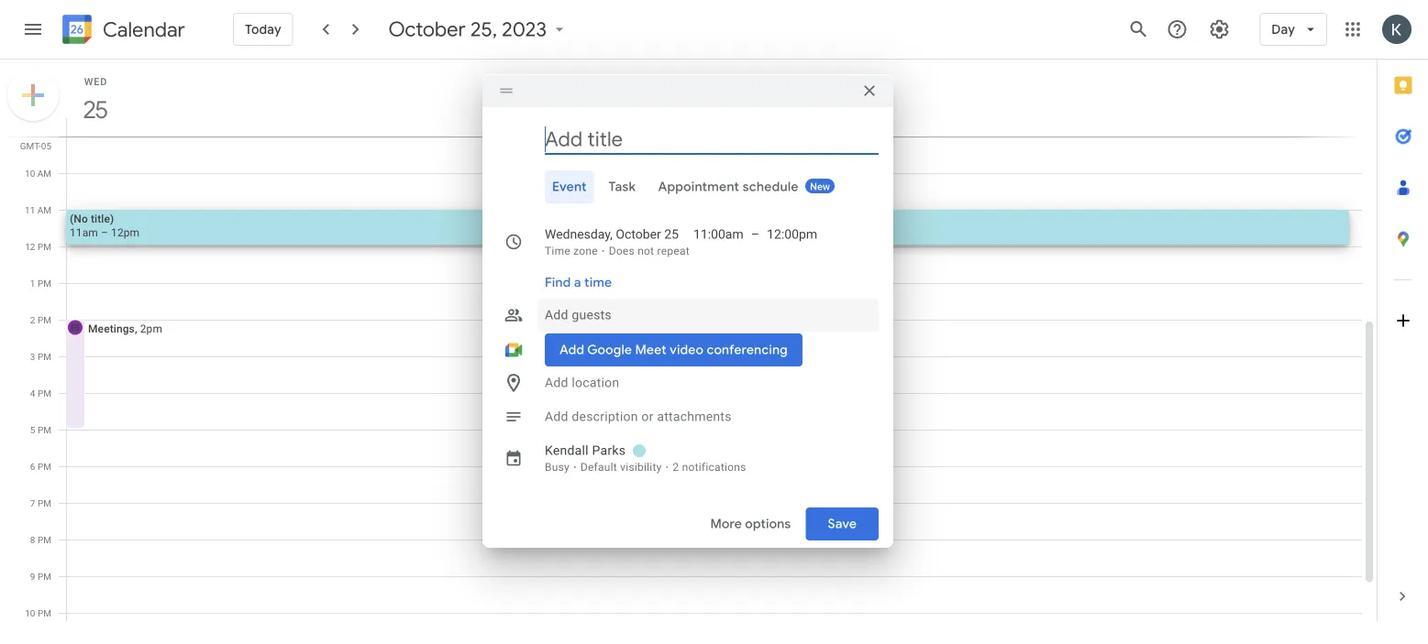 Task type: vqa. For each thing, say whether or not it's contained in the screenshot.
the 5 PM
yes



Task type: locate. For each thing, give the bounding box(es) containing it.
1 9 from the top
[[30, 131, 35, 142]]

– down title)
[[101, 226, 108, 239]]

add description or attachments
[[545, 410, 732, 425]]

1 vertical spatial october
[[616, 227, 661, 242]]

5 pm
[[30, 425, 51, 436]]

9
[[30, 131, 35, 142], [30, 572, 35, 583]]

settings menu image
[[1208, 18, 1230, 40]]

pm for 7 pm
[[38, 498, 51, 509]]

pm right 3
[[38, 351, 51, 362]]

add left location
[[545, 376, 568, 391]]

guests
[[572, 308, 612, 323]]

time
[[584, 275, 612, 291]]

3 am from the top
[[37, 205, 51, 216]]

october 25, 2023
[[389, 17, 547, 42]]

2 vertical spatial am
[[37, 205, 51, 216]]

add inside dropdown button
[[545, 308, 568, 323]]

1 horizontal spatial 25
[[664, 227, 679, 242]]

appointment schedule
[[658, 179, 799, 195]]

october left 25,
[[389, 17, 466, 42]]

9 for 9 pm
[[30, 572, 35, 583]]

11 pm from the top
[[38, 608, 51, 619]]

pm down 9 pm
[[38, 608, 51, 619]]

0 horizontal spatial tab list
[[497, 171, 879, 204]]

–
[[101, 226, 108, 239], [751, 227, 760, 242]]

october up not at the top of the page
[[616, 227, 661, 242]]

9 down 8
[[30, 572, 35, 583]]

busy
[[545, 461, 570, 474]]

am up 10 am
[[37, 131, 51, 142]]

3 pm from the top
[[38, 315, 51, 326]]

10 for 10 am
[[25, 168, 35, 179]]

8 pm from the top
[[38, 498, 51, 509]]

– inside (no title) 11am – 12pm
[[101, 226, 108, 239]]

25 down wed
[[82, 95, 106, 125]]

pm right 6
[[38, 461, 51, 472]]

1 10 from the top
[[25, 168, 35, 179]]

25
[[82, 95, 106, 125], [664, 227, 679, 242]]

6 pm
[[30, 461, 51, 472]]

Add title text field
[[545, 126, 879, 153]]

0 vertical spatial 2
[[30, 315, 35, 326]]

1 vertical spatial am
[[37, 168, 51, 179]]

pm right 12
[[38, 241, 51, 252]]

am down '05'
[[37, 168, 51, 179]]

event button
[[545, 171, 594, 204]]

4 pm from the top
[[38, 351, 51, 362]]

pm right 1
[[38, 278, 51, 289]]

wed
[[84, 76, 107, 87]]

add
[[545, 308, 568, 323], [545, 376, 568, 391], [545, 410, 568, 425]]

location
[[572, 376, 620, 391]]

7 pm from the top
[[38, 461, 51, 472]]

task
[[609, 179, 636, 195]]

10 down gmt-
[[25, 168, 35, 179]]

1 vertical spatial 10
[[25, 608, 35, 619]]

2 right visibility
[[673, 461, 679, 474]]

find a time
[[545, 275, 612, 291]]

day
[[1272, 21, 1295, 37]]

pm right 8
[[38, 535, 51, 546]]

0 horizontal spatial 25
[[82, 95, 106, 125]]

(no title) 11am – 12pm
[[70, 212, 140, 239]]

0 vertical spatial 25
[[82, 95, 106, 125]]

7
[[30, 498, 35, 509]]

to element
[[751, 226, 760, 244]]

2 9 from the top
[[30, 572, 35, 583]]

3 add from the top
[[545, 410, 568, 425]]

pm for 10 pm
[[38, 608, 51, 619]]

am right 11 at top
[[37, 205, 51, 216]]

0 horizontal spatial –
[[101, 226, 108, 239]]

2
[[30, 315, 35, 326], [673, 461, 679, 474]]

wednesday, october 25
[[545, 227, 679, 242]]

10 pm from the top
[[38, 572, 51, 583]]

not
[[638, 245, 654, 258]]

description
[[572, 410, 638, 425]]

1 vertical spatial 9
[[30, 572, 35, 583]]

add up kendall
[[545, 410, 568, 425]]

pm for 3 pm
[[38, 351, 51, 362]]

pm for 9 pm
[[38, 572, 51, 583]]

pm for 2 pm
[[38, 315, 51, 326]]

10
[[25, 168, 35, 179], [25, 608, 35, 619]]

pm
[[38, 241, 51, 252], [38, 278, 51, 289], [38, 315, 51, 326], [38, 351, 51, 362], [38, 388, 51, 399], [38, 425, 51, 436], [38, 461, 51, 472], [38, 498, 51, 509], [38, 535, 51, 546], [38, 572, 51, 583], [38, 608, 51, 619]]

pm right 5
[[38, 425, 51, 436]]

6
[[30, 461, 35, 472]]

1 am from the top
[[37, 131, 51, 142]]

8
[[30, 535, 35, 546]]

day button
[[1260, 7, 1327, 51]]

find
[[545, 275, 571, 291]]

zone
[[574, 245, 598, 258]]

am
[[37, 131, 51, 142], [37, 168, 51, 179], [37, 205, 51, 216]]

pm for 12 pm
[[38, 241, 51, 252]]

0 vertical spatial am
[[37, 131, 51, 142]]

1 horizontal spatial 2
[[673, 461, 679, 474]]

2pm
[[140, 322, 162, 335]]

12
[[25, 241, 35, 252]]

2 for 2 notifications
[[673, 461, 679, 474]]

9 for 9 am
[[30, 131, 35, 142]]

10 for 10 pm
[[25, 608, 35, 619]]

1 pm from the top
[[38, 241, 51, 252]]

2 add from the top
[[545, 376, 568, 391]]

calendar element
[[59, 11, 185, 51]]

1 vertical spatial 2
[[673, 461, 679, 474]]

new element
[[806, 179, 835, 194]]

a
[[574, 275, 581, 291]]

0 vertical spatial 10
[[25, 168, 35, 179]]

25 inside "wed 25"
[[82, 95, 106, 125]]

add down find
[[545, 308, 568, 323]]

0 vertical spatial add
[[545, 308, 568, 323]]

pm right 7
[[38, 498, 51, 509]]

kendall parks
[[545, 444, 626, 459]]

0 vertical spatial 9
[[30, 131, 35, 142]]

0 horizontal spatial october
[[389, 17, 466, 42]]

8 pm
[[30, 535, 51, 546]]

pm for 1 pm
[[38, 278, 51, 289]]

am for 10 am
[[37, 168, 51, 179]]

2 down 1
[[30, 315, 35, 326]]

add for add description or attachments
[[545, 410, 568, 425]]

10 down 9 pm
[[25, 608, 35, 619]]

october
[[389, 17, 466, 42], [616, 227, 661, 242]]

3 pm
[[30, 351, 51, 362]]

1 vertical spatial add
[[545, 376, 568, 391]]

tab list
[[1378, 60, 1428, 572], [497, 171, 879, 204]]

25 up repeat at the left top of page
[[664, 227, 679, 242]]

pm down 1 pm
[[38, 315, 51, 326]]

1 vertical spatial 25
[[664, 227, 679, 242]]

pm for 4 pm
[[38, 388, 51, 399]]

9 pm from the top
[[38, 535, 51, 546]]

2 inside grid
[[30, 315, 35, 326]]

parks
[[592, 444, 626, 459]]

5
[[30, 425, 35, 436]]

october 25, 2023 button
[[381, 17, 576, 42]]

2 vertical spatial add
[[545, 410, 568, 425]]

pm right the 4
[[38, 388, 51, 399]]

2 10 from the top
[[25, 608, 35, 619]]

6 pm from the top
[[38, 425, 51, 436]]

title)
[[91, 212, 114, 225]]

9 left '05'
[[30, 131, 35, 142]]

add for add location
[[545, 376, 568, 391]]

pm down 8 pm
[[38, 572, 51, 583]]

– right '11:00am'
[[751, 227, 760, 242]]

25 column header
[[66, 60, 1362, 137]]

2 pm from the top
[[38, 278, 51, 289]]

main drawer image
[[22, 18, 44, 40]]

1 add from the top
[[545, 308, 568, 323]]

0 horizontal spatial 2
[[30, 315, 35, 326]]

2 am from the top
[[37, 168, 51, 179]]

5 pm from the top
[[38, 388, 51, 399]]



Task type: describe. For each thing, give the bounding box(es) containing it.
wed 25
[[82, 76, 107, 125]]

add for add guests
[[545, 308, 568, 323]]

or
[[642, 410, 654, 425]]

appointment
[[658, 179, 739, 195]]

,
[[135, 322, 137, 335]]

2 notifications
[[673, 461, 746, 474]]

pm for 6 pm
[[38, 461, 51, 472]]

event
[[552, 179, 587, 195]]

meetings
[[88, 322, 135, 335]]

9 am
[[30, 131, 51, 142]]

12 pm
[[25, 241, 51, 252]]

add guests
[[545, 308, 612, 323]]

repeat
[[657, 245, 690, 258]]

time zone
[[545, 245, 598, 258]]

calendar heading
[[99, 17, 185, 43]]

11
[[25, 205, 35, 216]]

25,
[[471, 17, 497, 42]]

12:00pm
[[767, 227, 817, 242]]

does
[[609, 245, 635, 258]]

schedule
[[743, 179, 799, 195]]

add location
[[545, 376, 620, 391]]

tab list containing event
[[497, 171, 879, 204]]

default visibility
[[581, 461, 662, 474]]

find a time button
[[538, 266, 619, 299]]

am for 9 am
[[37, 131, 51, 142]]

1
[[30, 278, 35, 289]]

attachments
[[657, 410, 732, 425]]

pm for 8 pm
[[38, 535, 51, 546]]

am for 11 am
[[37, 205, 51, 216]]

add guests button
[[538, 299, 879, 332]]

1 pm
[[30, 278, 51, 289]]

1 horizontal spatial october
[[616, 227, 661, 242]]

task button
[[602, 171, 643, 204]]

notifications
[[682, 461, 746, 474]]

gmt-05
[[20, 140, 51, 151]]

today button
[[233, 7, 293, 51]]

1 horizontal spatial tab list
[[1378, 60, 1428, 572]]

wednesday,
[[545, 227, 613, 242]]

11:00am
[[694, 227, 744, 242]]

4 pm
[[30, 388, 51, 399]]

11:00am – 12:00pm
[[694, 227, 817, 242]]

new
[[810, 181, 830, 193]]

2 for 2 pm
[[30, 315, 35, 326]]

10 pm
[[25, 608, 51, 619]]

11 am
[[25, 205, 51, 216]]

kendall
[[545, 444, 589, 459]]

05
[[41, 140, 51, 151]]

1 horizontal spatial –
[[751, 227, 760, 242]]

gmt-
[[20, 140, 41, 151]]

4
[[30, 388, 35, 399]]

9 pm
[[30, 572, 51, 583]]

(no
[[70, 212, 88, 225]]

meetings , 2pm
[[88, 322, 162, 335]]

7 pm
[[30, 498, 51, 509]]

3
[[30, 351, 35, 362]]

12pm
[[111, 226, 140, 239]]

2023
[[502, 17, 547, 42]]

pm for 5 pm
[[38, 425, 51, 436]]

25 grid
[[0, 60, 1377, 623]]

10 am
[[25, 168, 51, 179]]

11am
[[70, 226, 98, 239]]

0 vertical spatial october
[[389, 17, 466, 42]]

calendar
[[103, 17, 185, 43]]

2 pm
[[30, 315, 51, 326]]

does not repeat
[[609, 245, 690, 258]]

time
[[545, 245, 571, 258]]

visibility
[[620, 461, 662, 474]]

default
[[581, 461, 617, 474]]

today
[[245, 21, 281, 37]]

wednesday, october 25 element
[[74, 89, 117, 131]]



